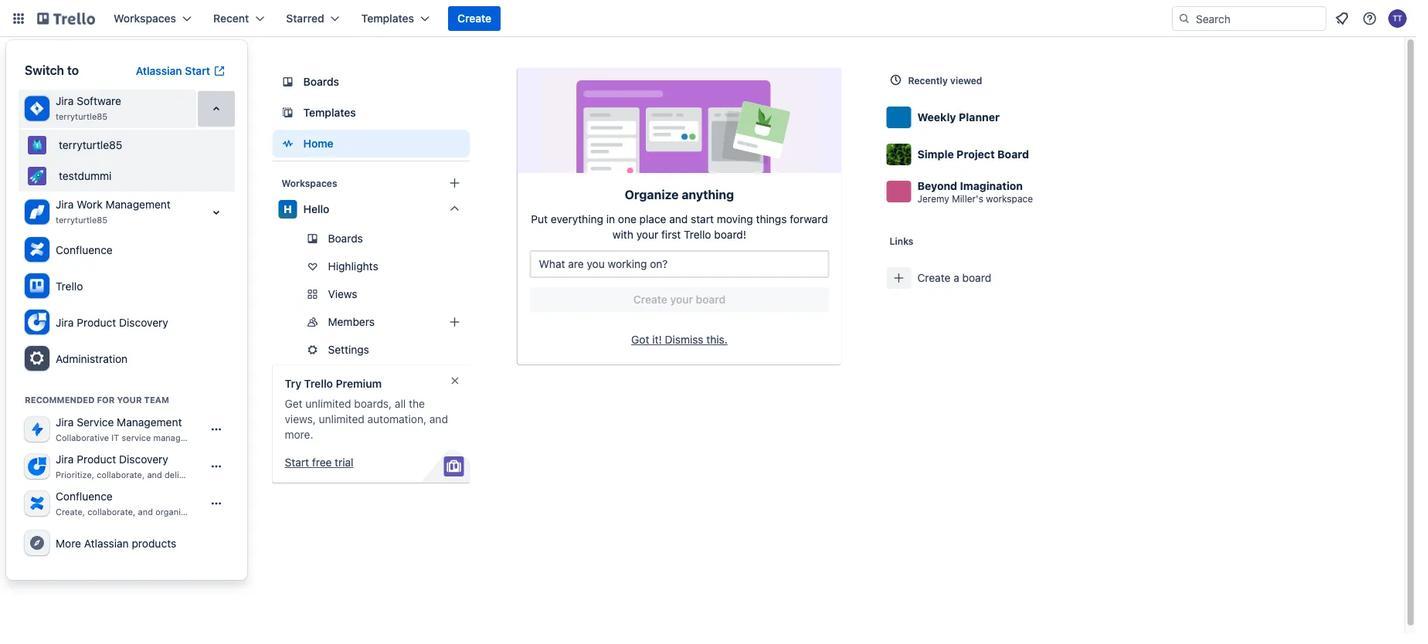 Task type: vqa. For each thing, say whether or not it's contained in the screenshot.
assigned
no



Task type: describe. For each thing, give the bounding box(es) containing it.
with
[[613, 228, 634, 241]]

and inside confluence create, collaborate, and organize your work
[[138, 507, 153, 517]]

create your board button
[[530, 288, 830, 312]]

search image
[[1179, 12, 1191, 25]]

boards link for highlights
[[272, 226, 470, 251]]

the
[[409, 398, 425, 410]]

jira work management terryturtle85
[[56, 198, 171, 225]]

ideas
[[213, 470, 235, 480]]

simple project board
[[918, 148, 1030, 161]]

imagination
[[960, 179, 1023, 192]]

jira product discovery prioritize, collaborate, and deliver new ideas
[[56, 453, 235, 480]]

switch to
[[25, 63, 79, 78]]

in
[[607, 213, 615, 226]]

workspaces inside popup button
[[114, 12, 176, 25]]

primary element
[[0, 0, 1417, 37]]

boards for highlights
[[328, 232, 363, 245]]

1 vertical spatial atlassian
[[84, 537, 129, 550]]

create for create a board
[[918, 272, 951, 284]]

1 vertical spatial workspaces
[[282, 178, 337, 189]]

forward
[[790, 213, 828, 226]]

planner
[[959, 111, 1000, 124]]

board image
[[279, 73, 297, 91]]

trial
[[335, 456, 354, 469]]

1 vertical spatial trello
[[56, 280, 83, 293]]

things
[[756, 213, 787, 226]]

confluence for confluence
[[56, 243, 113, 256]]

starred
[[286, 12, 324, 25]]

recommended for your team
[[25, 395, 169, 405]]

organize anything
[[625, 187, 734, 202]]

jira product discovery options menu image
[[210, 461, 223, 473]]

organize
[[155, 507, 190, 517]]

expand image
[[207, 203, 226, 222]]

What are you working on? text field
[[530, 250, 830, 278]]

terryturtle85 inside jira work management terryturtle85
[[56, 215, 108, 225]]

one
[[618, 213, 637, 226]]

administration link
[[19, 341, 235, 377]]

jira service management options menu image
[[210, 424, 223, 436]]

recently
[[909, 75, 948, 86]]

got it! dismiss this. button
[[530, 328, 830, 352]]

switch
[[25, 63, 64, 78]]

recommended
[[25, 395, 95, 405]]

team
[[144, 395, 169, 405]]

start
[[691, 213, 714, 226]]

templates button
[[352, 6, 439, 31]]

service
[[122, 433, 151, 443]]

workspaces button
[[104, 6, 201, 31]]

jira product discovery link
[[19, 305, 235, 341]]

a
[[954, 272, 960, 284]]

create your board
[[634, 293, 726, 306]]

more.
[[285, 429, 313, 441]]

0 vertical spatial start
[[185, 65, 210, 77]]

got it! dismiss this.
[[632, 334, 728, 346]]

project
[[957, 148, 995, 161]]

try
[[285, 378, 302, 390]]

settings image
[[28, 349, 46, 368]]

products
[[132, 537, 176, 550]]

views link
[[272, 282, 470, 307]]

templates inside popup button
[[361, 12, 414, 25]]

templates link
[[272, 99, 470, 127]]

this.
[[707, 334, 728, 346]]

simple
[[918, 148, 954, 161]]

it
[[112, 433, 119, 443]]

and inside jira product discovery prioritize, collaborate, and deliver new ideas
[[147, 470, 162, 480]]

free
[[312, 456, 332, 469]]

administration
[[56, 352, 128, 365]]

service
[[77, 416, 114, 429]]

collaborate, inside jira product discovery prioritize, collaborate, and deliver new ideas
[[97, 470, 145, 480]]

work
[[77, 198, 103, 211]]

got
[[632, 334, 650, 346]]

1 vertical spatial terryturtle85
[[59, 139, 122, 151]]

terry turtle (terryturtle) image
[[1389, 9, 1407, 28]]

all
[[395, 398, 406, 410]]

dismiss
[[665, 334, 704, 346]]

it!
[[653, 334, 662, 346]]

weekly
[[918, 111, 957, 124]]

Search field
[[1191, 7, 1326, 30]]

beyond imagination jeremy miller's workspace
[[918, 179, 1033, 204]]

views
[[328, 288, 358, 301]]

switch to… image
[[11, 11, 26, 26]]

board
[[998, 148, 1030, 161]]

create button
[[448, 6, 501, 31]]

beyond
[[918, 179, 958, 192]]

new
[[194, 470, 211, 480]]

automation,
[[368, 413, 427, 426]]

miller's
[[952, 194, 984, 204]]



Task type: locate. For each thing, give the bounding box(es) containing it.
0 vertical spatial terryturtle85
[[56, 112, 108, 122]]

hello
[[303, 203, 330, 216]]

management down testdummi link
[[105, 198, 171, 211]]

workspaces up hello
[[282, 178, 337, 189]]

1 vertical spatial templates
[[303, 106, 356, 119]]

confluence options menu image
[[210, 498, 223, 510]]

confluence up create,
[[56, 490, 113, 503]]

board right the a
[[963, 272, 992, 284]]

1 confluence from the top
[[56, 243, 113, 256]]

0 horizontal spatial board
[[696, 293, 726, 306]]

1 horizontal spatial create
[[634, 293, 668, 306]]

1 horizontal spatial start
[[285, 456, 309, 469]]

atlassian start
[[136, 65, 210, 77]]

moving
[[717, 213, 753, 226]]

0 vertical spatial your
[[637, 228, 659, 241]]

templates up home
[[303, 106, 356, 119]]

4 jira from the top
[[56, 416, 74, 429]]

2 vertical spatial terryturtle85
[[56, 215, 108, 225]]

trello right try
[[304, 378, 333, 390]]

boards link
[[272, 68, 470, 96], [272, 226, 470, 251]]

terryturtle85 inside jira software terryturtle85
[[56, 112, 108, 122]]

management inside jira work management terryturtle85
[[105, 198, 171, 211]]

confluence inside confluence create, collaborate, and organize your work
[[56, 490, 113, 503]]

1 horizontal spatial workspaces
[[282, 178, 337, 189]]

0 vertical spatial create
[[458, 12, 492, 25]]

organize
[[625, 187, 679, 202]]

jira for jira product discovery prioritize, collaborate, and deliver new ideas
[[56, 453, 74, 466]]

jira for jira software terryturtle85
[[56, 95, 74, 107]]

terryturtle85
[[56, 112, 108, 122], [59, 139, 122, 151], [56, 215, 108, 225]]

and right 'automation,'
[[430, 413, 448, 426]]

highlights
[[328, 260, 378, 273]]

boards right board icon
[[303, 75, 339, 88]]

confluence link
[[19, 232, 235, 268]]

more
[[56, 537, 81, 550]]

0 horizontal spatial create
[[458, 12, 492, 25]]

and left the deliver
[[147, 470, 162, 480]]

place
[[640, 213, 667, 226]]

1 horizontal spatial templates
[[361, 12, 414, 25]]

jira for jira work management terryturtle85
[[56, 198, 74, 211]]

more atlassian products
[[56, 537, 176, 550]]

3 jira from the top
[[56, 316, 74, 329]]

1 vertical spatial confluence
[[56, 490, 113, 503]]

weekly planner link
[[881, 99, 1145, 136]]

start free trial
[[285, 456, 354, 469]]

your
[[637, 228, 659, 241], [671, 293, 693, 306], [193, 507, 211, 517]]

2 boards link from the top
[[272, 226, 470, 251]]

unlimited down boards,
[[319, 413, 365, 426]]

1 horizontal spatial atlassian
[[136, 65, 182, 77]]

links
[[890, 236, 914, 247]]

create for create
[[458, 12, 492, 25]]

2 confluence from the top
[[56, 490, 113, 503]]

collaborate, up more atlassian products
[[88, 507, 136, 517]]

1 horizontal spatial your
[[637, 228, 659, 241]]

starred button
[[277, 6, 349, 31]]

jira left work
[[56, 198, 74, 211]]

boards link up templates link
[[272, 68, 470, 96]]

collaborate, inside confluence create, collaborate, and organize your work
[[88, 507, 136, 517]]

highlights link
[[272, 254, 470, 279]]

your down place
[[637, 228, 659, 241]]

deliver
[[165, 470, 192, 480]]

boards link up 'highlights' link on the top left of the page
[[272, 226, 470, 251]]

terryturtle85 down work
[[56, 215, 108, 225]]

management
[[105, 198, 171, 211], [117, 416, 182, 429]]

product for jira product discovery prioritize, collaborate, and deliver new ideas
[[77, 453, 116, 466]]

management
[[153, 433, 206, 443]]

product
[[77, 316, 116, 329], [77, 453, 116, 466]]

recent button
[[204, 6, 274, 31]]

templates
[[361, 12, 414, 25], [303, 106, 356, 119]]

trello
[[684, 228, 712, 241], [56, 280, 83, 293], [304, 378, 333, 390]]

jira inside jira software terryturtle85
[[56, 95, 74, 107]]

0 horizontal spatial trello
[[56, 280, 83, 293]]

product inside jira product discovery prioritize, collaborate, and deliver new ideas
[[77, 453, 116, 466]]

1 horizontal spatial trello
[[304, 378, 333, 390]]

everything
[[551, 213, 604, 226]]

discovery inside jira product discovery prioritize, collaborate, and deliver new ideas
[[119, 453, 168, 466]]

recently viewed
[[909, 75, 983, 86]]

0 horizontal spatial atlassian
[[84, 537, 129, 550]]

0 vertical spatial atlassian
[[136, 65, 182, 77]]

0 horizontal spatial workspaces
[[114, 12, 176, 25]]

product up administration on the left bottom of the page
[[77, 316, 116, 329]]

weekly planner
[[918, 111, 1000, 124]]

2 horizontal spatial create
[[918, 272, 951, 284]]

0 vertical spatial trello
[[684, 228, 712, 241]]

and up first
[[670, 213, 688, 226]]

collaborate, up confluence create, collaborate, and organize your work
[[97, 470, 145, 480]]

management up the service
[[117, 416, 182, 429]]

1 vertical spatial management
[[117, 416, 182, 429]]

start free trial button
[[285, 455, 354, 471]]

prioritize,
[[56, 470, 94, 480]]

and inside try trello premium get unlimited boards, all the views, unlimited automation, and more.
[[430, 413, 448, 426]]

create a workspace image
[[446, 174, 464, 192]]

terryturtle85 down software
[[56, 112, 108, 122]]

0 vertical spatial product
[[77, 316, 116, 329]]

add image
[[446, 313, 464, 332]]

0 notifications image
[[1333, 9, 1352, 28]]

terryturtle85 link
[[19, 130, 235, 161]]

unlimited
[[306, 398, 351, 410], [319, 413, 365, 426]]

board!
[[714, 228, 747, 241]]

jira product discovery
[[56, 316, 168, 329]]

viewed
[[951, 75, 983, 86]]

discovery for jira product discovery
[[119, 316, 168, 329]]

home
[[303, 137, 334, 150]]

2 vertical spatial your
[[193, 507, 211, 517]]

start up collapse icon
[[185, 65, 210, 77]]

product down collaborative
[[77, 453, 116, 466]]

1 boards link from the top
[[272, 68, 470, 96]]

settings link
[[272, 338, 470, 363]]

2 product from the top
[[77, 453, 116, 466]]

workspace
[[987, 194, 1033, 204]]

templates right the starred popup button
[[361, 12, 414, 25]]

workspaces up atlassian start
[[114, 12, 176, 25]]

0 vertical spatial boards
[[303, 75, 339, 88]]

trello inside try trello premium get unlimited boards, all the views, unlimited automation, and more.
[[304, 378, 333, 390]]

2 vertical spatial trello
[[304, 378, 333, 390]]

jira for jira product discovery
[[56, 316, 74, 329]]

create for create your board
[[634, 293, 668, 306]]

settings
[[328, 344, 369, 356]]

1 horizontal spatial board
[[963, 272, 992, 284]]

and inside put everything in one place and start moving things forward with your first trello board!
[[670, 213, 688, 226]]

boards
[[303, 75, 339, 88], [328, 232, 363, 245]]

terryturtle85 up 'testdummi' at the left top of the page
[[59, 139, 122, 151]]

template board image
[[279, 104, 297, 122]]

start left free
[[285, 456, 309, 469]]

management for jira service management
[[117, 416, 182, 429]]

put everything in one place and start moving things forward with your first trello board!
[[531, 213, 828, 241]]

0 vertical spatial boards link
[[272, 68, 470, 96]]

board for create a board
[[963, 272, 992, 284]]

0 vertical spatial templates
[[361, 12, 414, 25]]

board
[[963, 272, 992, 284], [696, 293, 726, 306]]

boards up highlights
[[328, 232, 363, 245]]

board up "this."
[[696, 293, 726, 306]]

and
[[670, 213, 688, 226], [430, 413, 448, 426], [147, 470, 162, 480], [138, 507, 153, 517]]

simple project board link
[[881, 136, 1145, 173]]

jira down recommended on the left
[[56, 416, 74, 429]]

boards for templates
[[303, 75, 339, 88]]

unlimited up the views,
[[306, 398, 351, 410]]

board inside the create your board button
[[696, 293, 726, 306]]

board for create your board
[[696, 293, 726, 306]]

home image
[[279, 134, 297, 153]]

jira service management collaborative it service management
[[56, 416, 206, 443]]

management for jira work management
[[105, 198, 171, 211]]

atlassian
[[136, 65, 182, 77], [84, 537, 129, 550]]

jira inside jira service management collaborative it service management
[[56, 416, 74, 429]]

trello inside put everything in one place and start moving things forward with your first trello board!
[[684, 228, 712, 241]]

boards link for templates
[[272, 68, 470, 96]]

confluence for confluence create, collaborate, and organize your work
[[56, 490, 113, 503]]

jeremy
[[918, 194, 950, 204]]

0 horizontal spatial templates
[[303, 106, 356, 119]]

1 vertical spatial unlimited
[[319, 413, 365, 426]]

product for jira product discovery
[[77, 316, 116, 329]]

jira down 'to'
[[56, 95, 74, 107]]

collaborate,
[[97, 470, 145, 480], [88, 507, 136, 517]]

your inside put everything in one place and start moving things forward with your first trello board!
[[637, 228, 659, 241]]

start
[[185, 65, 210, 77], [285, 456, 309, 469]]

collaborative
[[56, 433, 109, 443]]

0 horizontal spatial your
[[193, 507, 211, 517]]

1 product from the top
[[77, 316, 116, 329]]

management inside jira service management collaborative it service management
[[117, 416, 182, 429]]

2 horizontal spatial your
[[671, 293, 693, 306]]

board inside create a board button
[[963, 272, 992, 284]]

trello up jira product discovery
[[56, 280, 83, 293]]

1 vertical spatial start
[[285, 456, 309, 469]]

first
[[662, 228, 681, 241]]

your down the what are you working on? text field
[[671, 293, 693, 306]]

0 vertical spatial workspaces
[[114, 12, 176, 25]]

jira inside jira product discovery prioritize, collaborate, and deliver new ideas
[[56, 453, 74, 466]]

jira for jira service management collaborative it service management
[[56, 416, 74, 429]]

1 vertical spatial boards
[[328, 232, 363, 245]]

open information menu image
[[1363, 11, 1378, 26]]

your
[[117, 395, 142, 405]]

1 jira from the top
[[56, 95, 74, 107]]

1 vertical spatial discovery
[[119, 453, 168, 466]]

trello link
[[19, 268, 235, 305]]

jira inside jira work management terryturtle85
[[56, 198, 74, 211]]

anything
[[682, 187, 734, 202]]

back to home image
[[37, 6, 95, 31]]

atlassian down workspaces popup button
[[136, 65, 182, 77]]

2 jira from the top
[[56, 198, 74, 211]]

atlassian right the more on the left bottom of the page
[[84, 537, 129, 550]]

get
[[285, 398, 303, 410]]

1 vertical spatial boards link
[[272, 226, 470, 251]]

more atlassian products link
[[19, 526, 235, 562]]

trello down start
[[684, 228, 712, 241]]

to
[[67, 63, 79, 78]]

0 vertical spatial confluence
[[56, 243, 113, 256]]

0 vertical spatial unlimited
[[306, 398, 351, 410]]

5 jira from the top
[[56, 453, 74, 466]]

members link
[[272, 310, 470, 335]]

0 vertical spatial collaborate,
[[97, 470, 145, 480]]

discovery
[[119, 316, 168, 329], [119, 453, 168, 466]]

jira up administration on the left bottom of the page
[[56, 316, 74, 329]]

your inside confluence create, collaborate, and organize your work
[[193, 507, 211, 517]]

2 horizontal spatial trello
[[684, 228, 712, 241]]

jira software terryturtle85
[[56, 95, 121, 122]]

0 vertical spatial discovery
[[119, 316, 168, 329]]

create a board
[[918, 272, 992, 284]]

start inside button
[[285, 456, 309, 469]]

1 discovery from the top
[[119, 316, 168, 329]]

0 vertical spatial board
[[963, 272, 992, 284]]

discovery down the service
[[119, 453, 168, 466]]

confluence create, collaborate, and organize your work
[[56, 490, 232, 517]]

0 horizontal spatial start
[[185, 65, 210, 77]]

your left work
[[193, 507, 211, 517]]

1 vertical spatial product
[[77, 453, 116, 466]]

1 vertical spatial create
[[918, 272, 951, 284]]

discovery for jira product discovery prioritize, collaborate, and deliver new ideas
[[119, 453, 168, 466]]

create a board button
[[881, 260, 1145, 297]]

2 vertical spatial create
[[634, 293, 668, 306]]

for
[[97, 395, 115, 405]]

1 vertical spatial your
[[671, 293, 693, 306]]

create
[[458, 12, 492, 25], [918, 272, 951, 284], [634, 293, 668, 306]]

boards,
[[354, 398, 392, 410]]

0 vertical spatial management
[[105, 198, 171, 211]]

put
[[531, 213, 548, 226]]

confluence down work
[[56, 243, 113, 256]]

testdummi link
[[19, 161, 235, 192]]

and left organize on the left of the page
[[138, 507, 153, 517]]

collapse image
[[207, 100, 226, 118]]

1 vertical spatial collaborate,
[[88, 507, 136, 517]]

create inside 'button'
[[458, 12, 492, 25]]

jira
[[56, 95, 74, 107], [56, 198, 74, 211], [56, 316, 74, 329], [56, 416, 74, 429], [56, 453, 74, 466]]

jira up prioritize,
[[56, 453, 74, 466]]

premium
[[336, 378, 382, 390]]

atlassian start link
[[127, 59, 235, 83]]

1 vertical spatial board
[[696, 293, 726, 306]]

your inside the create your board button
[[671, 293, 693, 306]]

discovery down 'trello' link at the left
[[119, 316, 168, 329]]

testdummi
[[59, 170, 112, 182]]

2 discovery from the top
[[119, 453, 168, 466]]

recent
[[213, 12, 249, 25]]

h
[[284, 203, 292, 216]]



